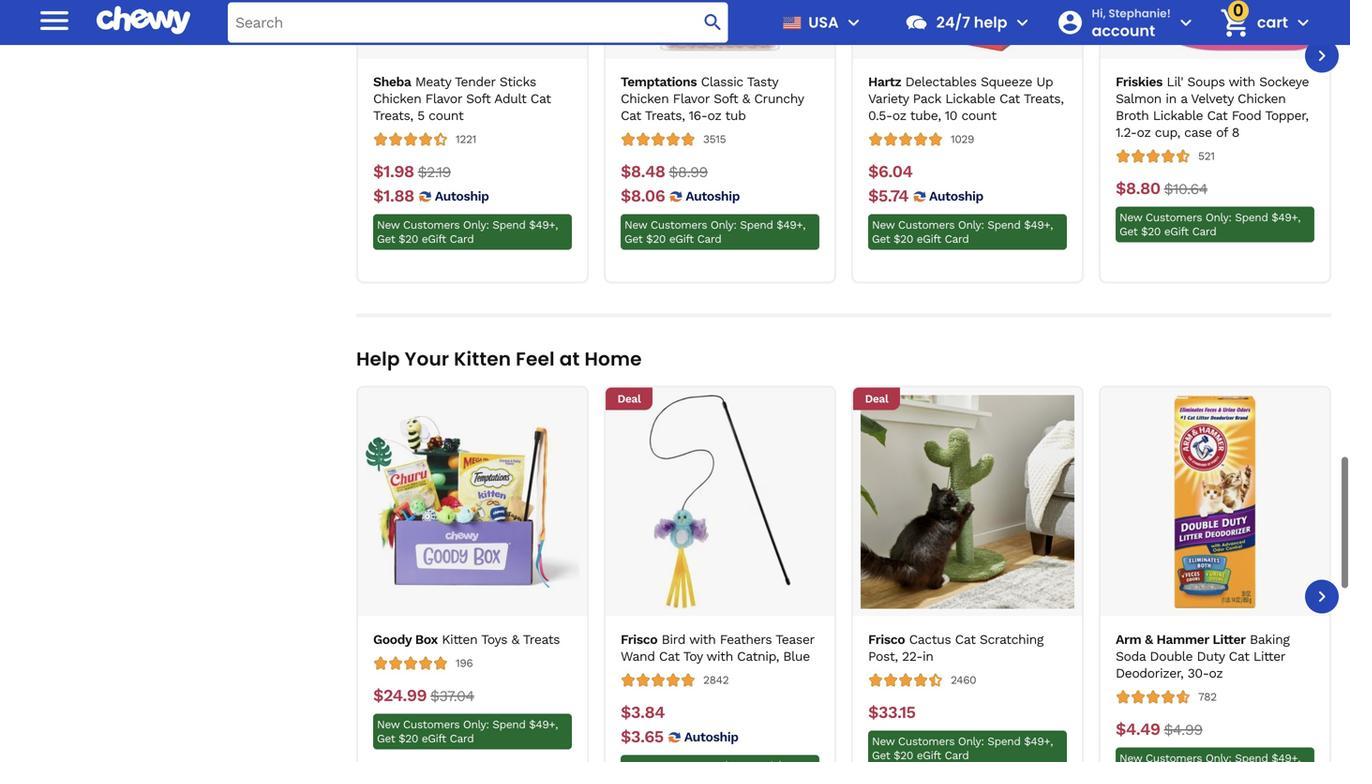 Task type: locate. For each thing, give the bounding box(es) containing it.
list for next image
[[356, 0, 1332, 284]]

$3.84 text field
[[621, 703, 665, 724]]

kitten left feel
[[454, 346, 511, 372]]

cat down bird
[[659, 649, 680, 665]]

cat right "duty"
[[1230, 649, 1250, 665]]

1 horizontal spatial soft
[[714, 91, 739, 106]]

0 horizontal spatial litter
[[1213, 632, 1246, 648]]

goody box kitten toys & treats
[[373, 632, 560, 648]]

get down $33.15 text field
[[872, 750, 891, 763]]

new down "$24.99" text box
[[377, 719, 400, 732]]

only: for lickable
[[1206, 211, 1232, 224]]

in
[[1166, 91, 1177, 106], [923, 649, 934, 665]]

list containing $24.99
[[356, 386, 1332, 763]]

2 horizontal spatial chicken
[[1238, 91, 1287, 106]]

0 horizontal spatial deal
[[618, 393, 641, 406]]

3515
[[704, 133, 726, 146]]

list
[[356, 0, 1332, 284], [356, 386, 1332, 763]]

1 horizontal spatial frisco
[[869, 632, 906, 648]]

new for 16-
[[625, 218, 647, 232]]

kitten
[[454, 346, 511, 372], [442, 632, 478, 648]]

treats, inside delectables squeeze up variety pack lickable cat treats, 0.5-oz tube, 10 count
[[1024, 91, 1064, 106]]

customers down $1.88 text box
[[403, 218, 460, 232]]

customers down the "$24.99 $37.04"
[[403, 719, 460, 732]]

$20
[[1142, 225, 1161, 238], [399, 233, 418, 246], [646, 233, 666, 246], [894, 233, 914, 246], [399, 733, 418, 746], [894, 750, 914, 763]]

new down the $5.74 text field
[[872, 218, 895, 232]]

$6.04
[[869, 162, 913, 182]]

cat inside bird with feathers teaser wand cat toy with catnip, blue
[[659, 649, 680, 665]]

chicken inside lil' soups with sockeye salmon in a velvety chicken broth lickable cat food topper, 1.2-oz cup, case of 8
[[1238, 91, 1287, 106]]

autoship for $8.06
[[686, 188, 740, 204]]

$20 for oz
[[894, 233, 914, 246]]

& up tub
[[743, 91, 750, 106]]

cat
[[531, 91, 551, 106], [1000, 91, 1021, 106], [621, 108, 642, 123], [1208, 108, 1228, 123], [956, 632, 976, 648], [659, 649, 680, 665], [1230, 649, 1250, 665]]

$1.98 text field
[[373, 162, 414, 182]]

1.2-
[[1116, 125, 1138, 140]]

1 horizontal spatial deal
[[865, 393, 889, 406]]

2 horizontal spatial treats,
[[1024, 91, 1064, 106]]

1 vertical spatial litter
[[1254, 649, 1286, 665]]

cat right cactus on the right bottom
[[956, 632, 976, 648]]

treats, inside the classic tasty chicken flavor soft & crunchy cat treats, 16-oz tub
[[645, 108, 685, 123]]

list containing $1.98
[[356, 0, 1332, 284]]

cart link
[[1213, 0, 1289, 45]]

with
[[1229, 74, 1256, 89], [690, 632, 716, 648], [707, 649, 733, 665]]

2 soft from the left
[[714, 91, 739, 106]]

egift for count
[[422, 233, 446, 246]]

$4.49 text field
[[1116, 720, 1161, 741]]

sheba
[[373, 74, 411, 89]]

0 horizontal spatial soft
[[466, 91, 491, 106]]

Search text field
[[228, 2, 729, 43]]

cat inside lil' soups with sockeye salmon in a velvety chicken broth lickable cat food topper, 1.2-oz cup, case of 8
[[1208, 108, 1228, 123]]

flavor up 16-
[[673, 91, 710, 106]]

delectables
[[906, 74, 977, 89]]

2 count from the left
[[962, 108, 997, 123]]

autoship down 1029
[[930, 188, 984, 204]]

& right toys
[[512, 632, 519, 648]]

get down $8.80 text field
[[1120, 225, 1138, 238]]

$1.88 text field
[[373, 186, 414, 207]]

1 deal from the left
[[618, 393, 641, 406]]

get for oz
[[872, 233, 891, 246]]

1 soft from the left
[[466, 91, 491, 106]]

$8.48 text field
[[621, 162, 666, 182]]

menu image
[[36, 2, 73, 39], [843, 11, 866, 34]]

meaty tender sticks chicken flavor soft adult cat treats, 5 count
[[373, 74, 551, 123]]

0 vertical spatial in
[[1166, 91, 1177, 106]]

customers down $10.64
[[1146, 211, 1203, 224]]

litter
[[1213, 632, 1246, 648], [1254, 649, 1286, 665]]

frisco
[[621, 632, 658, 648], [869, 632, 906, 648]]

new down $1.88 text box
[[377, 218, 400, 232]]

new down $8.06 text field
[[625, 218, 647, 232]]

$8.48
[[621, 162, 666, 182]]

get down $8.06 text field
[[625, 233, 643, 246]]

get for 16-
[[625, 233, 643, 246]]

submit search image
[[702, 11, 725, 34]]

temptations
[[621, 74, 697, 89]]

squeeze
[[981, 74, 1033, 89]]

cart menu image
[[1293, 11, 1315, 34]]

$24.99 text field
[[373, 686, 427, 707]]

$49+,
[[1272, 211, 1301, 224], [529, 218, 558, 232], [777, 218, 806, 232], [1025, 218, 1054, 232], [529, 719, 558, 732], [1025, 736, 1054, 749]]

new customers only: spend $49+, get $20 egift card down $2.19
[[377, 218, 558, 246]]

cat down sticks on the top of the page
[[531, 91, 551, 106]]

cup,
[[1156, 125, 1181, 140]]

card
[[1193, 225, 1217, 238], [450, 233, 474, 246], [698, 233, 722, 246], [945, 233, 969, 246], [450, 733, 474, 746], [945, 750, 969, 763]]

in inside lil' soups with sockeye salmon in a velvety chicken broth lickable cat food topper, 1.2-oz cup, case of 8
[[1166, 91, 1177, 106]]

&
[[743, 91, 750, 106], [512, 632, 519, 648], [1146, 632, 1154, 648]]

treats, down up on the right
[[1024, 91, 1064, 106]]

1 horizontal spatial count
[[962, 108, 997, 123]]

0 horizontal spatial count
[[429, 108, 464, 123]]

1 horizontal spatial treats,
[[645, 108, 685, 123]]

treats, for $8.48
[[645, 108, 685, 123]]

$3.65 text field
[[621, 728, 664, 748]]

in down cactus on the right bottom
[[923, 649, 934, 665]]

chewy home image
[[97, 0, 190, 41]]

16-
[[689, 108, 708, 123]]

in inside 'cactus cat scratching post, 22-in'
[[923, 649, 934, 665]]

with up 2842
[[707, 649, 733, 665]]

soft down the classic
[[714, 91, 739, 106]]

chicken down the sheba
[[373, 91, 422, 106]]

with inside lil' soups with sockeye salmon in a velvety chicken broth lickable cat food topper, 1.2-oz cup, case of 8
[[1229, 74, 1256, 89]]

customers for oz
[[899, 218, 955, 232]]

get
[[1120, 225, 1138, 238], [377, 233, 395, 246], [625, 233, 643, 246], [872, 233, 891, 246], [377, 733, 395, 746], [872, 750, 891, 763]]

get down the $5.74 text field
[[872, 233, 891, 246]]

litter up "duty"
[[1213, 632, 1246, 648]]

new customers only: spend $49+, get $20 egift card down $10.64
[[1120, 211, 1301, 238]]

24/7 help link
[[897, 0, 1008, 45]]

oz down "duty"
[[1210, 666, 1224, 682]]

deodorizer,
[[1116, 666, 1184, 682]]

of
[[1217, 125, 1228, 140]]

new customers only: spend $49+, get $20 egift card down $8.99
[[625, 218, 806, 246]]

autoship down $8.99
[[686, 188, 740, 204]]

frisco up post,
[[869, 632, 906, 648]]

$20 for broth
[[1142, 225, 1161, 238]]

$37.04
[[431, 688, 475, 705]]

menu image right the usa
[[843, 11, 866, 34]]

new customers only: spend $49+, get $20 egift card down '$37.04'
[[377, 719, 558, 746]]

2 chicken from the left
[[621, 91, 669, 106]]

1 horizontal spatial chicken
[[621, 91, 669, 106]]

arm & hammer litter baking soda double duty cat litter deodorizer, 30-oz image
[[1109, 395, 1323, 609]]

new down $33.15 text field
[[872, 736, 895, 749]]

1 list from the top
[[356, 0, 1332, 284]]

2842
[[704, 674, 729, 687]]

flavor down meaty
[[426, 91, 462, 106]]

card for oz
[[698, 233, 722, 246]]

chicken inside meaty tender sticks chicken flavor soft adult cat treats, 5 count
[[373, 91, 422, 106]]

lickable up 10
[[946, 91, 996, 106]]

cat down squeeze
[[1000, 91, 1021, 106]]

soft inside meaty tender sticks chicken flavor soft adult cat treats, 5 count
[[466, 91, 491, 106]]

blue
[[784, 649, 810, 665]]

3 chicken from the left
[[1238, 91, 1287, 106]]

$4.49 $4.99
[[1116, 720, 1203, 740]]

2 deal from the left
[[865, 393, 889, 406]]

& right arm
[[1146, 632, 1154, 648]]

0 horizontal spatial treats,
[[373, 108, 413, 123]]

oz down variety
[[893, 108, 907, 123]]

count right the 5
[[429, 108, 464, 123]]

box
[[415, 632, 438, 648]]

2 flavor from the left
[[673, 91, 710, 106]]

autoship down 2842
[[685, 730, 739, 745]]

1 chicken from the left
[[373, 91, 422, 106]]

tender
[[455, 74, 496, 89]]

new customers only: spend $49+, get $20 egift card for tube,
[[872, 218, 1054, 246]]

lickable down "a"
[[1154, 108, 1204, 123]]

oz down broth
[[1138, 125, 1152, 140]]

0 vertical spatial lickable
[[946, 91, 996, 106]]

0 horizontal spatial frisco
[[621, 632, 658, 648]]

0 horizontal spatial lickable
[[946, 91, 996, 106]]

1 horizontal spatial &
[[743, 91, 750, 106]]

0 vertical spatial list
[[356, 0, 1332, 284]]

topper,
[[1266, 108, 1309, 123]]

1 horizontal spatial flavor
[[673, 91, 710, 106]]

chicken up food
[[1238, 91, 1287, 106]]

scratching
[[980, 632, 1044, 648]]

cat up of
[[1208, 108, 1228, 123]]

autoship for $5.74
[[930, 188, 984, 204]]

catnip,
[[738, 649, 780, 665]]

frisco for wand
[[621, 632, 658, 648]]

customers
[[1146, 211, 1203, 224], [403, 218, 460, 232], [651, 218, 708, 232], [899, 218, 955, 232], [403, 719, 460, 732], [899, 736, 955, 749]]

$8.48 $8.99
[[621, 162, 708, 182]]

$20 down $8.80 $10.64
[[1142, 225, 1161, 238]]

1 horizontal spatial in
[[1166, 91, 1177, 106]]

cat down temptations
[[621, 108, 642, 123]]

1 frisco from the left
[[621, 632, 658, 648]]

a
[[1181, 91, 1188, 106]]

get down $1.88 text box
[[377, 233, 395, 246]]

count right 10
[[962, 108, 997, 123]]

customers down $33.15 text field
[[899, 736, 955, 749]]

0 vertical spatial litter
[[1213, 632, 1246, 648]]

tub
[[726, 108, 746, 123]]

menu image left the chewy home image
[[36, 2, 73, 39]]

treats, inside meaty tender sticks chicken flavor soft adult cat treats, 5 count
[[373, 108, 413, 123]]

521
[[1199, 150, 1215, 163]]

soft down tender
[[466, 91, 491, 106]]

customers down $8.06 text field
[[651, 218, 708, 232]]

lickable inside lil' soups with sockeye salmon in a velvety chicken broth lickable cat food topper, 1.2-oz cup, case of 8
[[1154, 108, 1204, 123]]

2 list from the top
[[356, 386, 1332, 763]]

0 vertical spatial kitten
[[454, 346, 511, 372]]

cat inside the classic tasty chicken flavor soft & crunchy cat treats, 16-oz tub
[[621, 108, 642, 123]]

bird with feathers teaser wand cat toy with catnip, blue
[[621, 632, 815, 665]]

$20 down $1.88 text box
[[399, 233, 418, 246]]

1 horizontal spatial menu image
[[843, 11, 866, 34]]

salmon
[[1116, 91, 1162, 106]]

teaser
[[776, 632, 815, 648]]

2 frisco from the left
[[869, 632, 906, 648]]

count inside delectables squeeze up variety pack lickable cat treats, 0.5-oz tube, 10 count
[[962, 108, 997, 123]]

autoship down $2.19
[[435, 188, 489, 204]]

$20 down $8.06 text field
[[646, 233, 666, 246]]

egift
[[1165, 225, 1189, 238], [422, 233, 446, 246], [670, 233, 694, 246], [917, 233, 942, 246], [422, 733, 446, 746], [917, 750, 942, 763]]

0 horizontal spatial chicken
[[373, 91, 422, 106]]

temptations classic tasty chicken flavor soft & crunchy cat treats, 16-oz tub image
[[614, 0, 827, 51]]

1 count from the left
[[429, 108, 464, 123]]

oz left tub
[[708, 108, 722, 123]]

in for salmon
[[1166, 91, 1177, 106]]

feel
[[516, 346, 555, 372]]

new customers only: spend $49+, get $20 egift card
[[1120, 211, 1301, 238], [377, 218, 558, 246], [625, 218, 806, 246], [872, 218, 1054, 246], [377, 719, 558, 746], [872, 736, 1054, 763]]

lil' soups with sockeye salmon in a velvety chicken broth lickable cat food topper, 1.2-oz cup, case of 8
[[1116, 74, 1310, 140]]

chicken down temptations
[[621, 91, 669, 106]]

782
[[1199, 691, 1218, 704]]

$8.80 $10.64
[[1116, 179, 1208, 198]]

get for 5
[[377, 233, 395, 246]]

$5.74 text field
[[869, 186, 909, 207]]

$49+, for meaty tender sticks chicken flavor soft adult cat treats, 5 count
[[529, 218, 558, 232]]

spend for lickable
[[1236, 211, 1269, 224]]

$20 down the $5.74 text field
[[894, 233, 914, 246]]

egift for tube,
[[917, 233, 942, 246]]

new down $8.80 text field
[[1120, 211, 1143, 224]]

0 horizontal spatial in
[[923, 649, 934, 665]]

post,
[[869, 649, 898, 665]]

customers down the $5.74 text field
[[899, 218, 955, 232]]

kitten inside list
[[442, 632, 478, 648]]

1 horizontal spatial lickable
[[1154, 108, 1204, 123]]

$20 for 5
[[399, 233, 418, 246]]

new customers only: spend $49+, get $20 egift card for count
[[377, 218, 558, 246]]

5
[[418, 108, 425, 123]]

1 vertical spatial lickable
[[1154, 108, 1204, 123]]

new customers only: spend $49+, get $20 egift card down the $5.74 text field
[[872, 218, 1054, 246]]

0 vertical spatial with
[[1229, 74, 1256, 89]]

baking soda double duty cat litter deodorizer, 30-oz
[[1116, 632, 1290, 682]]

1 vertical spatial in
[[923, 649, 934, 665]]

$3.84
[[621, 703, 665, 723]]

new customers only: spend $49+, get $20 egift card for oz
[[625, 218, 806, 246]]

pack
[[913, 91, 942, 106]]

get down "$24.99" text box
[[377, 733, 395, 746]]

lil'
[[1167, 74, 1184, 89]]

help
[[356, 346, 400, 372]]

goody box kitten toys & treats image
[[366, 395, 580, 609]]

treats,
[[1024, 91, 1064, 106], [373, 108, 413, 123], [645, 108, 685, 123]]

classic
[[701, 74, 744, 89]]

hartz delectables squeeze up variety pack lickable cat treats, 0.5-oz tube, 10 count image
[[861, 0, 1075, 51]]

1 horizontal spatial litter
[[1254, 649, 1286, 665]]

treats, left 16-
[[645, 108, 685, 123]]

1 vertical spatial kitten
[[442, 632, 478, 648]]

hartz
[[869, 74, 902, 89]]

treats, for $1.98
[[373, 108, 413, 123]]

1 vertical spatial list
[[356, 386, 1332, 763]]

kitten up 196
[[442, 632, 478, 648]]

soft inside the classic tasty chicken flavor soft & crunchy cat treats, 16-oz tub
[[714, 91, 739, 106]]

with up food
[[1229, 74, 1256, 89]]

arm
[[1116, 632, 1142, 648]]

0 horizontal spatial flavor
[[426, 91, 462, 106]]

sockeye
[[1260, 74, 1310, 89]]

count
[[429, 108, 464, 123], [962, 108, 997, 123]]

in left "a"
[[1166, 91, 1177, 106]]

0.5-
[[869, 108, 893, 123]]

card for tube,
[[945, 233, 969, 246]]

lickable inside delectables squeeze up variety pack lickable cat treats, 0.5-oz tube, 10 count
[[946, 91, 996, 106]]

with up toy
[[690, 632, 716, 648]]

1 flavor from the left
[[426, 91, 462, 106]]

frisco up wand
[[621, 632, 658, 648]]

treats, left the 5
[[373, 108, 413, 123]]

card for lickable
[[1193, 225, 1217, 238]]

litter down baking
[[1254, 649, 1286, 665]]



Task type: vqa. For each thing, say whether or not it's contained in the screenshot.
GET
yes



Task type: describe. For each thing, give the bounding box(es) containing it.
autoship for $1.88
[[435, 188, 489, 204]]

$8.06 text field
[[621, 186, 665, 207]]

sheba meaty tender sticks chicken flavor soft adult cat treats, 5 count image
[[366, 0, 580, 51]]

oz inside delectables squeeze up variety pack lickable cat treats, 0.5-oz tube, 10 count
[[893, 108, 907, 123]]

customers for broth
[[1146, 211, 1203, 224]]

frisco for 22-
[[869, 632, 906, 648]]

up
[[1037, 74, 1054, 89]]

$33.15
[[869, 703, 916, 723]]

sticks
[[500, 74, 536, 89]]

tasty
[[747, 74, 778, 89]]

$8.99 text field
[[669, 162, 708, 182]]

oz inside lil' soups with sockeye salmon in a velvety chicken broth lickable cat food topper, 1.2-oz cup, case of 8
[[1138, 125, 1152, 140]]

$49+, for delectables squeeze up variety pack lickable cat treats, 0.5-oz tube, 10 count
[[1025, 218, 1054, 232]]

adult
[[495, 91, 527, 106]]

stephanie!
[[1109, 5, 1172, 21]]

1221
[[456, 133, 476, 146]]

$37.04 text field
[[431, 686, 475, 707]]

your
[[405, 346, 449, 372]]

Product search field
[[228, 2, 729, 43]]

0 horizontal spatial &
[[512, 632, 519, 648]]

cactus cat scratching post, 22-in
[[869, 632, 1044, 665]]

only: for oz
[[711, 218, 737, 232]]

frisco cactus cat scratching post, 22-in image
[[861, 395, 1075, 609]]

10
[[945, 108, 958, 123]]

kitten for toys
[[442, 632, 478, 648]]

oz inside the baking soda double duty cat litter deodorizer, 30-oz
[[1210, 666, 1224, 682]]

spend for count
[[493, 218, 526, 232]]

cat inside the baking soda double duty cat litter deodorizer, 30-oz
[[1230, 649, 1250, 665]]

next image
[[1312, 44, 1334, 67]]

new for 5
[[377, 218, 400, 232]]

delectables squeeze up variety pack lickable cat treats, 0.5-oz tube, 10 count
[[869, 74, 1064, 123]]

$8.80
[[1116, 179, 1161, 198]]

litter inside the baking soda double duty cat litter deodorizer, 30-oz
[[1254, 649, 1286, 665]]

usa
[[809, 12, 839, 33]]

deal for cactus cat scratching post, 22-in
[[865, 393, 889, 406]]

$6.04 text field
[[869, 162, 913, 182]]

items image
[[1219, 6, 1252, 39]]

chicken inside the classic tasty chicken flavor soft & crunchy cat treats, 16-oz tub
[[621, 91, 669, 106]]

1029
[[951, 133, 975, 146]]

oz inside the classic tasty chicken flavor soft & crunchy cat treats, 16-oz tub
[[708, 108, 722, 123]]

count inside meaty tender sticks chicken flavor soft adult cat treats, 5 count
[[429, 108, 464, 123]]

1 vertical spatial with
[[690, 632, 716, 648]]

$2.19 text field
[[418, 162, 451, 182]]

$8.06
[[621, 186, 665, 206]]

case
[[1185, 125, 1213, 140]]

treats
[[523, 632, 560, 648]]

baking
[[1251, 632, 1290, 648]]

frisco bird with feathers teaser wand cat toy with catnip, blue image
[[614, 395, 827, 609]]

$33.15 text field
[[869, 703, 916, 724]]

menu image inside usa dropdown button
[[843, 11, 866, 34]]

egift for lickable
[[1165, 225, 1189, 238]]

$49+, for classic tasty chicken flavor soft & crunchy cat treats, 16-oz tub
[[777, 218, 806, 232]]

classic tasty chicken flavor soft & crunchy cat treats, 16-oz tub
[[621, 74, 804, 123]]

30-
[[1188, 666, 1210, 682]]

account menu image
[[1175, 11, 1198, 34]]

24/7
[[937, 12, 971, 33]]

0 horizontal spatial menu image
[[36, 2, 73, 39]]

$24.99
[[373, 686, 427, 706]]

2 vertical spatial with
[[707, 649, 733, 665]]

kitten for feel
[[454, 346, 511, 372]]

cat inside 'cactus cat scratching post, 22-in'
[[956, 632, 976, 648]]

customers for 16-
[[651, 218, 708, 232]]

help
[[974, 12, 1008, 33]]

bird
[[662, 632, 686, 648]]

cat inside delectables squeeze up variety pack lickable cat treats, 0.5-oz tube, 10 count
[[1000, 91, 1021, 106]]

$20 down $33.15 text field
[[894, 750, 914, 763]]

$3.65
[[621, 728, 664, 747]]

$4.99 text field
[[1165, 720, 1203, 741]]

crunchy
[[755, 91, 804, 106]]

at
[[560, 346, 580, 372]]

$49+, for cactus cat scratching post, 22-in
[[1025, 736, 1054, 749]]

$4.49
[[1116, 720, 1161, 740]]

$49+, for kitten toys & treats
[[529, 719, 558, 732]]

spend for oz
[[740, 218, 774, 232]]

$4.99
[[1165, 722, 1203, 739]]

8
[[1233, 125, 1240, 140]]

chewy support image
[[905, 10, 929, 35]]

$10.64 text field
[[1165, 179, 1208, 199]]

spend for tube,
[[988, 218, 1021, 232]]

cart
[[1258, 12, 1289, 33]]

get for broth
[[1120, 225, 1138, 238]]

arm & hammer litter
[[1116, 632, 1246, 648]]

$49+, for lil' soups with sockeye salmon in a velvety chicken broth lickable cat food topper, 1.2-oz cup, case of 8
[[1272, 211, 1301, 224]]

egift for oz
[[670, 233, 694, 246]]

$8.80 text field
[[1116, 179, 1161, 199]]

2460
[[951, 674, 977, 687]]

meaty
[[415, 74, 451, 89]]

broth
[[1116, 108, 1150, 123]]

flavor inside meaty tender sticks chicken flavor soft adult cat treats, 5 count
[[426, 91, 462, 106]]

cat inside meaty tender sticks chicken flavor soft adult cat treats, 5 count
[[531, 91, 551, 106]]

$2.19
[[418, 163, 451, 181]]

& inside the classic tasty chicken flavor soft & crunchy cat treats, 16-oz tub
[[743, 91, 750, 106]]

friskies lil' soups with sockeye salmon in a velvety chicken broth lickable cat food topper, 1.2-oz cup,... image
[[1109, 0, 1323, 51]]

new for broth
[[1120, 211, 1143, 224]]

$10.64
[[1165, 180, 1208, 198]]

velvety
[[1192, 91, 1234, 106]]

autoship for $3.65
[[685, 730, 739, 745]]

only: for count
[[463, 218, 489, 232]]

double
[[1151, 649, 1193, 665]]

soups
[[1188, 74, 1226, 89]]

help your kitten feel at home
[[356, 346, 642, 372]]

hi, stephanie! account
[[1092, 5, 1172, 41]]

variety
[[869, 91, 909, 106]]

tube,
[[911, 108, 942, 123]]

soda
[[1116, 649, 1146, 665]]

usa button
[[775, 0, 866, 45]]

home
[[585, 346, 642, 372]]

customers for 5
[[403, 218, 460, 232]]

24/7 help
[[937, 12, 1008, 33]]

account
[[1092, 20, 1156, 41]]

$24.99 $37.04
[[373, 686, 475, 706]]

hammer
[[1157, 632, 1210, 648]]

flavor inside the classic tasty chicken flavor soft & crunchy cat treats, 16-oz tub
[[673, 91, 710, 106]]

in for 22-
[[923, 649, 934, 665]]

duty
[[1198, 649, 1226, 665]]

new customers only: spend $49+, get $20 egift card down '2460'
[[872, 736, 1054, 763]]

feathers
[[720, 632, 772, 648]]

list for next icon
[[356, 386, 1332, 763]]

$20 for 16-
[[646, 233, 666, 246]]

hi,
[[1092, 5, 1107, 21]]

next image
[[1312, 586, 1334, 608]]

new customers only: spend $49+, get $20 egift card for lickable
[[1120, 211, 1301, 238]]

$1.88
[[373, 186, 414, 206]]

help menu image
[[1012, 11, 1034, 34]]

$1.98 $2.19
[[373, 162, 451, 182]]

2 horizontal spatial &
[[1146, 632, 1154, 648]]

goody
[[373, 632, 412, 648]]

only: for tube,
[[959, 218, 985, 232]]

$8.99
[[669, 163, 708, 181]]

deal for bird with feathers teaser wand cat toy with catnip, blue
[[618, 393, 641, 406]]

card for count
[[450, 233, 474, 246]]

$5.74
[[869, 186, 909, 206]]

new for oz
[[872, 218, 895, 232]]

friskies
[[1116, 74, 1163, 89]]

$1.98
[[373, 162, 414, 182]]

196
[[456, 657, 473, 670]]

wand
[[621, 649, 655, 665]]

22-
[[903, 649, 923, 665]]

toy
[[684, 649, 703, 665]]

toys
[[481, 632, 508, 648]]

$20 down "$24.99" text box
[[399, 733, 418, 746]]

food
[[1232, 108, 1262, 123]]



